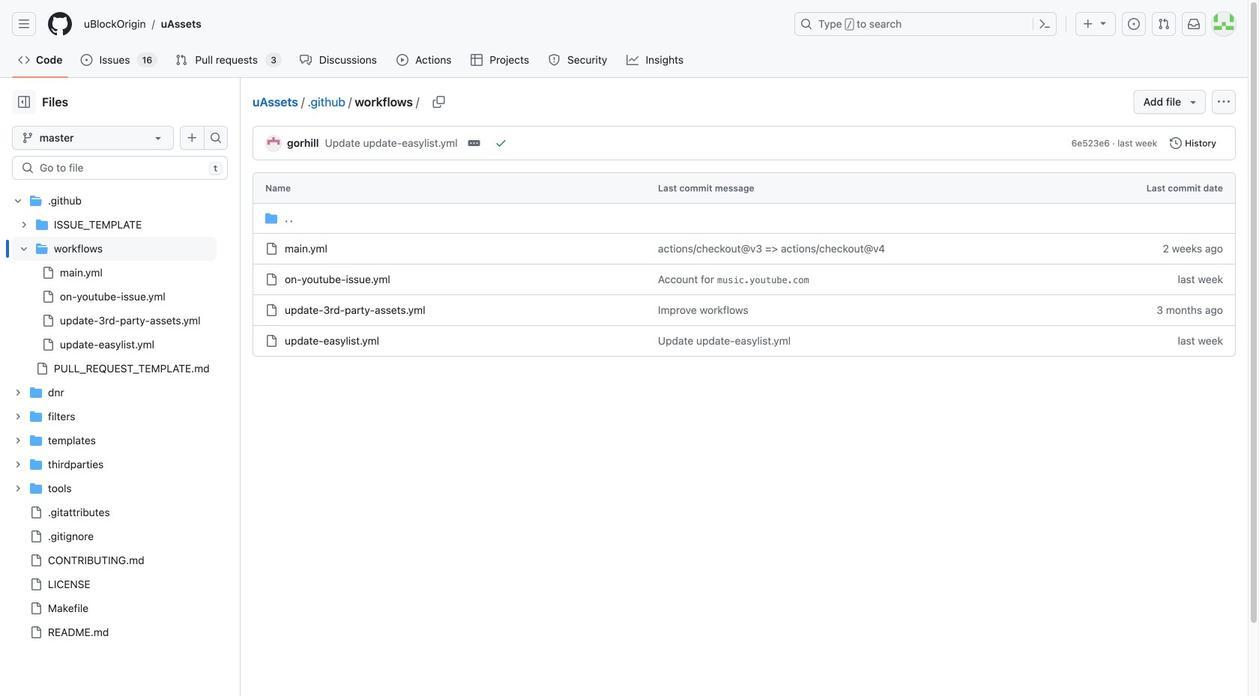 Task type: vqa. For each thing, say whether or not it's contained in the screenshot.
triangle down icon
yes



Task type: describe. For each thing, give the bounding box(es) containing it.
open commit details image
[[468, 137, 480, 149]]

chevron right image
[[13, 388, 22, 397]]

add file image
[[186, 132, 198, 144]]

1 vertical spatial file directory fill image
[[30, 411, 42, 423]]

1 group from the top
[[12, 213, 217, 381]]

1 file directory fill image from the top
[[30, 387, 42, 399]]

2 file directory fill image from the top
[[30, 459, 42, 471]]

notifications image
[[1189, 18, 1201, 30]]

sidebar expand image
[[18, 96, 30, 108]]

more options image
[[1219, 96, 1231, 108]]

copy path image
[[433, 96, 445, 108]]

code image
[[18, 54, 30, 66]]

sc 9kayk9 0 image
[[265, 213, 277, 225]]

check image
[[495, 137, 507, 149]]

homepage image
[[48, 12, 72, 36]]

files tree
[[12, 189, 217, 645]]

plus image
[[1083, 18, 1095, 30]]

3 file directory fill image from the top
[[30, 483, 42, 495]]

0 horizontal spatial issue opened image
[[81, 54, 93, 66]]

1 vertical spatial triangle down image
[[1188, 96, 1200, 108]]

graph image
[[627, 54, 639, 66]]

0 vertical spatial chevron down image
[[13, 196, 22, 205]]

1 vertical spatial chevron down image
[[19, 244, 28, 253]]

git branch image
[[22, 132, 34, 144]]

chevron right image for file directory fill icon to the bottom
[[13, 436, 22, 445]]

file image inside group
[[42, 267, 54, 279]]

collapse file tree tooltip
[[12, 90, 36, 114]]

chevron right image for second file directory fill image from the bottom of the "files" tree
[[13, 460, 22, 469]]

add file tooltip
[[180, 126, 204, 150]]

chevron right image for file directory fill icon to the middle
[[13, 412, 22, 421]]

0 vertical spatial triangle down image
[[1098, 17, 1110, 29]]

2 group from the top
[[12, 261, 217, 357]]

draggable pane splitter slider
[[238, 78, 242, 697]]



Task type: locate. For each thing, give the bounding box(es) containing it.
0 horizontal spatial git pull request image
[[176, 54, 188, 66]]

history image
[[1171, 137, 1183, 149]]

chevron down image
[[13, 196, 22, 205], [19, 244, 28, 253]]

1 vertical spatial git pull request image
[[176, 54, 188, 66]]

chevron down image left file directory open fill icon
[[19, 244, 28, 253]]

issue opened image
[[1129, 18, 1141, 30], [81, 54, 93, 66]]

triangle down image
[[1098, 17, 1110, 29], [1188, 96, 1200, 108]]

file image
[[42, 291, 54, 303], [42, 315, 54, 327], [42, 339, 54, 351], [36, 363, 48, 375], [30, 531, 42, 543], [30, 555, 42, 567], [30, 627, 42, 639]]

1 tree item from the top
[[12, 189, 217, 381]]

1 horizontal spatial git pull request image
[[1159, 18, 1171, 30]]

file image
[[42, 267, 54, 279], [30, 507, 42, 519], [30, 579, 42, 591], [30, 603, 42, 615]]

triangle down image right the plus icon
[[1098, 17, 1110, 29]]

search this repository image
[[210, 132, 222, 144]]

chevron right image
[[19, 220, 28, 229], [13, 412, 22, 421], [13, 436, 22, 445], [13, 460, 22, 469], [13, 484, 22, 493]]

comment discussion image
[[300, 54, 312, 66]]

file directory open fill image
[[36, 243, 48, 255]]

2 vertical spatial file directory fill image
[[30, 483, 42, 495]]

play image
[[397, 54, 409, 66]]

2 tree item from the top
[[12, 237, 217, 357]]

file directory fill image
[[36, 219, 48, 231], [30, 411, 42, 423], [30, 435, 42, 447]]

git pull request image
[[1159, 18, 1171, 30], [176, 54, 188, 66]]

shield image
[[549, 54, 561, 66]]

list
[[78, 12, 786, 36]]

0 vertical spatial file directory fill image
[[30, 387, 42, 399]]

0 vertical spatial file directory fill image
[[36, 219, 48, 231]]

tree item
[[12, 189, 217, 381], [12, 237, 217, 357]]

gorhill image
[[266, 136, 281, 151]]

file directory fill image
[[30, 387, 42, 399], [30, 459, 42, 471], [30, 483, 42, 495]]

Go to file text field
[[40, 157, 203, 179]]

2 vertical spatial file directory fill image
[[30, 435, 42, 447]]

git pull request image for the leftmost 'issue opened' 'icon'
[[176, 54, 188, 66]]

1 vertical spatial file directory fill image
[[30, 459, 42, 471]]

chevron down image left file directory open fill image at the top of page
[[13, 196, 22, 205]]

chevron right image for third file directory fill image from the top of the "files" tree
[[13, 484, 22, 493]]

search image
[[22, 162, 34, 174]]

1 horizontal spatial issue opened image
[[1129, 18, 1141, 30]]

1 vertical spatial issue opened image
[[81, 54, 93, 66]]

git pull request image for the top 'issue opened' 'icon'
[[1159, 18, 1171, 30]]

0 vertical spatial issue opened image
[[1129, 18, 1141, 30]]

file directory open fill image
[[30, 195, 42, 207]]

issue opened image right code image
[[81, 54, 93, 66]]

1 horizontal spatial triangle down image
[[1188, 96, 1200, 108]]

triangle down image left more options icon
[[1188, 96, 1200, 108]]

issue opened image right the plus icon
[[1129, 18, 1141, 30]]

group
[[12, 213, 217, 381], [12, 261, 217, 357]]

0 vertical spatial git pull request image
[[1159, 18, 1171, 30]]

command palette image
[[1039, 18, 1051, 30]]

table image
[[471, 54, 483, 66]]

0 horizontal spatial triangle down image
[[1098, 17, 1110, 29]]



